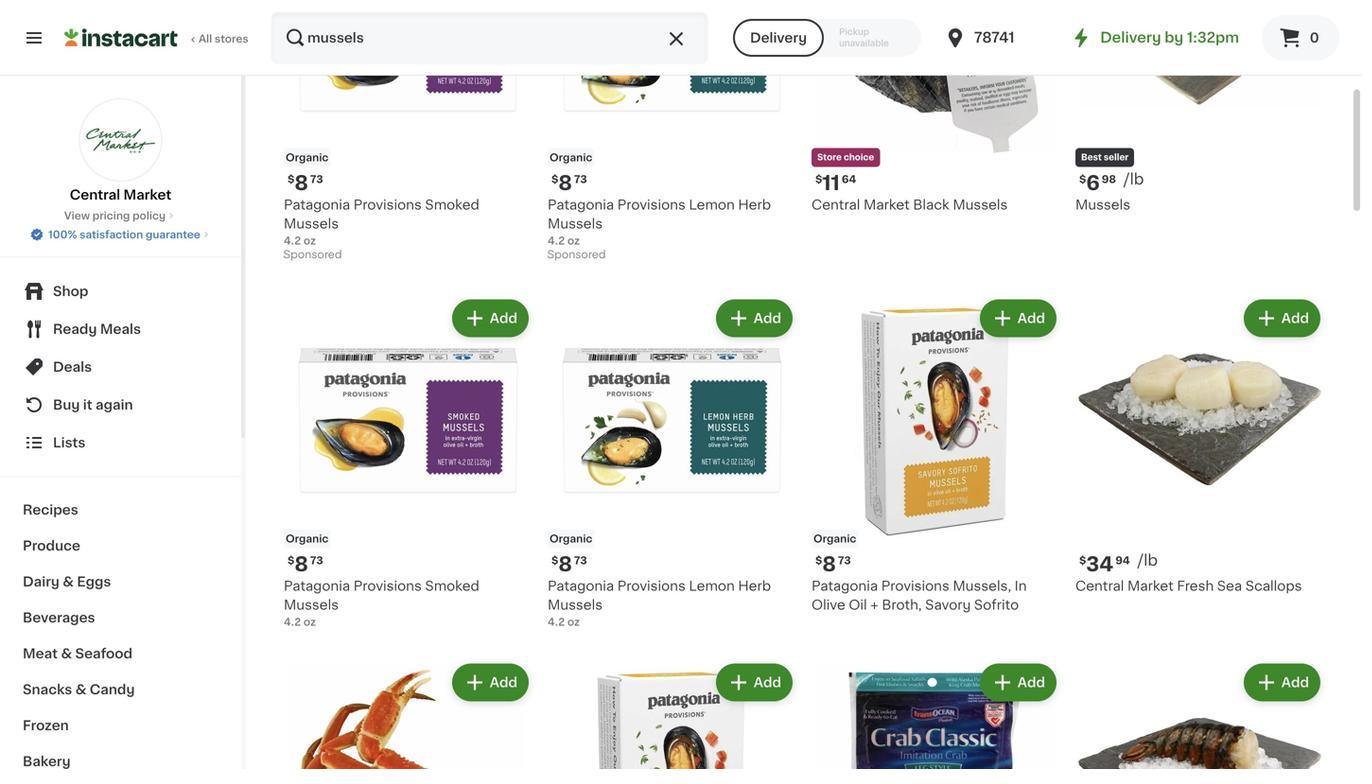 Task type: vqa. For each thing, say whether or not it's contained in the screenshot.
$34.94 per pound element
yes



Task type: describe. For each thing, give the bounding box(es) containing it.
patagonia inside 'patagonia provisions mussels, in olive oil + broth, savory sofrito'
[[812, 580, 878, 593]]

central market fresh sea scallops
[[1076, 580, 1303, 593]]

sofrito
[[975, 599, 1019, 612]]

best seller
[[1082, 153, 1129, 162]]

frozen
[[23, 719, 69, 732]]

meat & seafood
[[23, 647, 132, 661]]

+
[[871, 599, 879, 612]]

sponsored badge image for 4.2
[[284, 250, 341, 261]]

dairy & eggs link
[[11, 564, 230, 600]]

service type group
[[733, 19, 922, 57]]

sea
[[1218, 580, 1243, 593]]

eggs
[[77, 575, 111, 589]]

deals link
[[11, 348, 230, 386]]

/lb for 34
[[1138, 553, 1158, 568]]

delivery button
[[733, 19, 824, 57]]

patagonia provisions mussels, in olive oil + broth, savory sofrito
[[812, 580, 1027, 612]]

satisfaction
[[80, 229, 143, 240]]

deals
[[53, 361, 92, 374]]

& for snacks
[[75, 683, 86, 697]]

0
[[1310, 31, 1320, 44]]

candy
[[90, 683, 135, 697]]

1 patagonia provisions smoked mussels 4.2 oz from the top
[[284, 198, 480, 246]]

olive
[[812, 599, 846, 612]]

guarantee
[[146, 229, 201, 240]]

central market link
[[70, 98, 172, 204]]

$ 6 98 /lb
[[1080, 172, 1145, 193]]

6
[[1087, 173, 1100, 193]]

best
[[1082, 153, 1102, 162]]

1:32pm
[[1188, 31, 1240, 44]]

0 button
[[1262, 15, 1340, 61]]

ready meals link
[[11, 310, 230, 348]]

1 lemon from the top
[[689, 198, 735, 212]]

2 smoked from the top
[[425, 580, 480, 593]]

100% satisfaction guarantee button
[[29, 223, 212, 242]]

instacart logo image
[[64, 26, 178, 49]]

central market black mussels
[[812, 198, 1008, 212]]

$ 11 64
[[816, 173, 857, 193]]

98
[[1102, 174, 1117, 185]]

0 horizontal spatial market
[[124, 188, 172, 202]]

34
[[1087, 555, 1114, 575]]

1 smoked from the top
[[425, 198, 480, 212]]

dairy & eggs
[[23, 575, 111, 589]]

lists link
[[11, 424, 230, 462]]

sponsored badge image for mussels
[[548, 250, 605, 261]]

snacks
[[23, 683, 72, 697]]

& for dairy
[[63, 575, 74, 589]]

78741
[[975, 31, 1015, 44]]

central market
[[70, 188, 172, 202]]

view pricing policy
[[64, 211, 166, 221]]

savory
[[926, 599, 971, 612]]

$ inside $ 34 94 /lb
[[1080, 556, 1087, 566]]

beverages
[[23, 611, 95, 625]]

94
[[1116, 556, 1131, 566]]

provisions inside 'patagonia provisions mussels, in olive oil + broth, savory sofrito'
[[882, 580, 950, 593]]

store choice
[[818, 153, 875, 162]]

black
[[914, 198, 950, 212]]

buy it again link
[[11, 386, 230, 424]]

choice
[[844, 153, 875, 162]]

snacks & candy link
[[11, 672, 230, 708]]

100% satisfaction guarantee
[[48, 229, 201, 240]]

pricing
[[92, 211, 130, 221]]

1 herb from the top
[[738, 198, 771, 212]]

all stores link
[[64, 11, 250, 64]]

view pricing policy link
[[64, 208, 177, 223]]

shop
[[53, 285, 88, 298]]



Task type: locate. For each thing, give the bounding box(es) containing it.
& right the meat
[[61, 647, 72, 661]]

central market logo image
[[79, 98, 162, 182]]

2 horizontal spatial central
[[1076, 580, 1125, 593]]

patagonia provisions smoked mussels 4.2 oz
[[284, 198, 480, 246], [284, 580, 480, 628]]

$ inside $ 11 64
[[816, 174, 823, 185]]

central down $ 11 64
[[812, 198, 861, 212]]

again
[[96, 398, 133, 412]]

add button inside product 'group'
[[1246, 302, 1319, 336]]

$ 34 94 /lb
[[1080, 553, 1158, 575]]

& left eggs
[[63, 575, 74, 589]]

market inside product 'group'
[[1128, 580, 1174, 593]]

market down the 94
[[1128, 580, 1174, 593]]

/lb
[[1124, 172, 1145, 187], [1138, 553, 1158, 568]]

market for 11
[[864, 198, 910, 212]]

all stores
[[199, 34, 249, 44]]

view
[[64, 211, 90, 221]]

buy it again
[[53, 398, 133, 412]]

meat
[[23, 647, 58, 661]]

mussels
[[953, 198, 1008, 212], [1076, 198, 1131, 212], [284, 217, 339, 231], [548, 217, 603, 231], [284, 599, 339, 612], [548, 599, 603, 612]]

2 sponsored badge image from the left
[[548, 250, 605, 261]]

produce link
[[11, 528, 230, 564]]

seafood
[[75, 647, 132, 661]]

1 vertical spatial lemon
[[689, 580, 735, 593]]

2 patagonia provisions lemon herb mussels 4.2 oz from the top
[[548, 580, 771, 628]]

& for meat
[[61, 647, 72, 661]]

sponsored badge image
[[284, 250, 341, 261], [548, 250, 605, 261]]

0 vertical spatial patagonia provisions lemon herb mussels 4.2 oz
[[548, 198, 771, 246]]

2 lemon from the top
[[689, 580, 735, 593]]

market left black
[[864, 198, 910, 212]]

meat & seafood link
[[11, 636, 230, 672]]

shop link
[[11, 273, 230, 310]]

fresh
[[1178, 580, 1214, 593]]

0 vertical spatial &
[[63, 575, 74, 589]]

dairy
[[23, 575, 60, 589]]

1 vertical spatial patagonia provisions lemon herb mussels 4.2 oz
[[548, 580, 771, 628]]

73
[[310, 174, 323, 185], [574, 174, 587, 185], [310, 556, 323, 566], [574, 556, 587, 566], [838, 556, 851, 566]]

add
[[490, 312, 518, 325], [754, 312, 782, 325], [1018, 312, 1046, 325], [1282, 312, 1310, 325], [490, 676, 518, 690], [754, 676, 782, 690], [1018, 676, 1046, 690], [1282, 676, 1310, 690]]

ready meals
[[53, 323, 141, 336]]

market
[[124, 188, 172, 202], [864, 198, 910, 212], [1128, 580, 1174, 593]]

store
[[818, 153, 842, 162]]

recipes link
[[11, 492, 230, 528]]

100%
[[48, 229, 77, 240]]

$34.94 per pound element
[[1076, 552, 1325, 577]]

stores
[[215, 34, 249, 44]]

central down 34
[[1076, 580, 1125, 593]]

patagonia
[[284, 198, 350, 212], [548, 198, 614, 212], [284, 580, 350, 593], [548, 580, 614, 593], [812, 580, 878, 593]]

2 horizontal spatial market
[[1128, 580, 1174, 593]]

1 vertical spatial &
[[61, 647, 72, 661]]

add button
[[454, 302, 527, 336], [718, 302, 791, 336], [982, 302, 1055, 336], [1246, 302, 1319, 336], [454, 666, 527, 700], [718, 666, 791, 700], [982, 666, 1055, 700], [1246, 666, 1319, 700]]

0 vertical spatial /lb
[[1124, 172, 1145, 187]]

central
[[70, 188, 120, 202], [812, 198, 861, 212], [1076, 580, 1125, 593]]

recipes
[[23, 503, 78, 517]]

11
[[823, 173, 840, 193]]

$
[[288, 174, 295, 185], [552, 174, 559, 185], [816, 174, 823, 185], [1080, 174, 1087, 185], [288, 556, 295, 566], [552, 556, 559, 566], [816, 556, 823, 566], [1080, 556, 1087, 566]]

0 horizontal spatial central
[[70, 188, 120, 202]]

ready meals button
[[11, 310, 230, 348]]

bakery link
[[11, 744, 230, 769]]

product group containing 34
[[1076, 296, 1325, 596]]

/lb inside $ 34 94 /lb
[[1138, 553, 1158, 568]]

patagonia provisions lemon herb mussels 4.2 oz
[[548, 198, 771, 246], [548, 580, 771, 628]]

1 vertical spatial patagonia provisions smoked mussels 4.2 oz
[[284, 580, 480, 628]]

ready
[[53, 323, 97, 336]]

/lb for 6
[[1124, 172, 1145, 187]]

product group
[[284, 0, 533, 266], [548, 0, 797, 266], [284, 296, 533, 630], [548, 296, 797, 630], [812, 296, 1061, 615], [1076, 296, 1325, 596], [284, 660, 533, 769], [548, 660, 797, 769], [812, 660, 1061, 769], [1076, 660, 1325, 769]]

snacks & candy
[[23, 683, 135, 697]]

delivery by 1:32pm link
[[1071, 26, 1240, 49]]

central inside product 'group'
[[1076, 580, 1125, 593]]

&
[[63, 575, 74, 589], [61, 647, 72, 661], [75, 683, 86, 697]]

market up policy
[[124, 188, 172, 202]]

0 vertical spatial smoked
[[425, 198, 480, 212]]

delivery by 1:32pm
[[1101, 31, 1240, 44]]

market for /lb
[[1128, 580, 1174, 593]]

bakery
[[23, 755, 71, 768]]

buy
[[53, 398, 80, 412]]

provisions
[[354, 198, 422, 212], [618, 198, 686, 212], [354, 580, 422, 593], [618, 580, 686, 593], [882, 580, 950, 593]]

1 horizontal spatial market
[[864, 198, 910, 212]]

$ 8 73
[[288, 173, 323, 193], [552, 173, 587, 193], [288, 555, 323, 575], [552, 555, 587, 575], [816, 555, 851, 575]]

1 vertical spatial smoked
[[425, 580, 480, 593]]

oz
[[304, 236, 316, 246], [568, 236, 580, 246], [304, 617, 316, 628], [568, 617, 580, 628]]

meals
[[100, 323, 141, 336]]

central for 11
[[812, 198, 861, 212]]

$ inside $ 6 98 /lb
[[1080, 174, 1087, 185]]

delivery for delivery
[[750, 31, 807, 44]]

oil
[[849, 599, 868, 612]]

seller
[[1104, 153, 1129, 162]]

smoked
[[425, 198, 480, 212], [425, 580, 480, 593]]

0 vertical spatial lemon
[[689, 198, 735, 212]]

central for /lb
[[1076, 580, 1125, 593]]

None search field
[[271, 11, 709, 64]]

organic
[[286, 153, 329, 163], [550, 153, 593, 163], [286, 534, 329, 544], [550, 534, 593, 544], [814, 534, 857, 544]]

0 horizontal spatial sponsored badge image
[[284, 250, 341, 261]]

policy
[[133, 211, 166, 221]]

8
[[295, 173, 308, 193], [559, 173, 572, 193], [295, 555, 308, 575], [559, 555, 572, 575], [823, 555, 836, 575]]

2 herb from the top
[[738, 580, 771, 593]]

& left candy on the bottom left
[[75, 683, 86, 697]]

/lb right the 94
[[1138, 553, 1158, 568]]

Search field
[[273, 13, 707, 62]]

all
[[199, 34, 212, 44]]

1 horizontal spatial sponsored badge image
[[548, 250, 605, 261]]

1 horizontal spatial delivery
[[1101, 31, 1162, 44]]

1 vertical spatial herb
[[738, 580, 771, 593]]

1 sponsored badge image from the left
[[284, 250, 341, 261]]

78741 button
[[944, 11, 1058, 64]]

herb
[[738, 198, 771, 212], [738, 580, 771, 593]]

in
[[1015, 580, 1027, 593]]

beverages link
[[11, 600, 230, 636]]

64
[[842, 174, 857, 185]]

0 vertical spatial herb
[[738, 198, 771, 212]]

frozen link
[[11, 708, 230, 744]]

by
[[1165, 31, 1184, 44]]

produce
[[23, 539, 80, 553]]

delivery inside button
[[750, 31, 807, 44]]

scallops
[[1246, 580, 1303, 593]]

lists
[[53, 436, 86, 450]]

broth,
[[882, 599, 922, 612]]

mussels,
[[953, 580, 1012, 593]]

delivery for delivery by 1:32pm
[[1101, 31, 1162, 44]]

/lb right 98 at top
[[1124, 172, 1145, 187]]

0 horizontal spatial delivery
[[750, 31, 807, 44]]

it
[[83, 398, 92, 412]]

lemon
[[689, 198, 735, 212], [689, 580, 735, 593]]

1 vertical spatial /lb
[[1138, 553, 1158, 568]]

central up pricing
[[70, 188, 120, 202]]

0 vertical spatial patagonia provisions smoked mussels 4.2 oz
[[284, 198, 480, 246]]

2 patagonia provisions smoked mussels 4.2 oz from the top
[[284, 580, 480, 628]]

1 patagonia provisions lemon herb mussels 4.2 oz from the top
[[548, 198, 771, 246]]

/lb inside $ 6 98 /lb
[[1124, 172, 1145, 187]]

2 vertical spatial &
[[75, 683, 86, 697]]

1 horizontal spatial central
[[812, 198, 861, 212]]

$6.98 per pound element
[[1076, 171, 1325, 196]]



